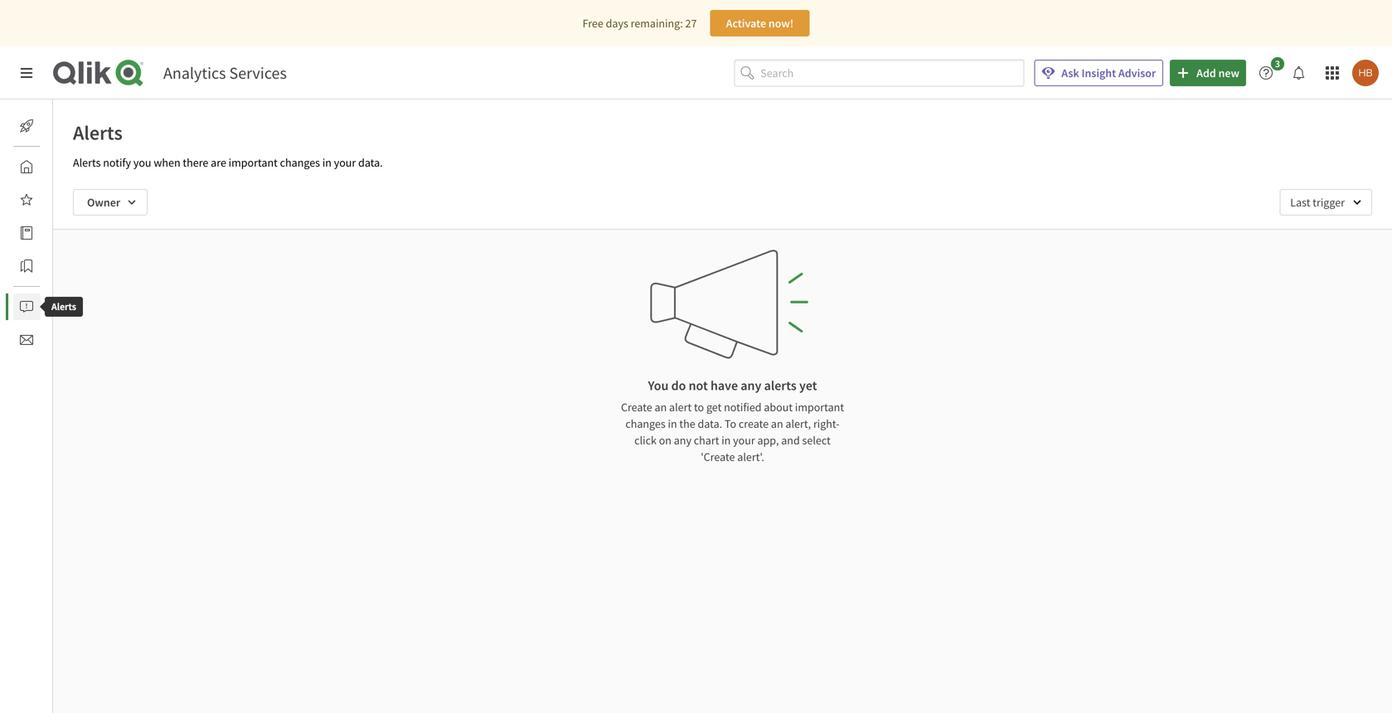 Task type: describe. For each thing, give the bounding box(es) containing it.
0 vertical spatial in
[[323, 155, 332, 170]]

activate now! link
[[711, 10, 810, 37]]

subscriptions image
[[20, 334, 33, 347]]

when
[[154, 155, 181, 170]]

1 horizontal spatial any
[[741, 377, 762, 394]]

analytics services element
[[163, 63, 287, 83]]

getting started image
[[20, 119, 33, 133]]

services
[[229, 63, 287, 83]]

Search text field
[[761, 59, 1025, 87]]

yet
[[800, 377, 818, 394]]

add new
[[1197, 66, 1240, 80]]

free
[[583, 16, 604, 31]]

alerts inside tooltip
[[51, 300, 76, 313]]

collections image
[[20, 260, 33, 273]]

remaining:
[[631, 16, 683, 31]]

alerts inside the navigation pane element
[[53, 299, 81, 314]]

owner
[[87, 195, 120, 210]]

alert,
[[786, 416, 811, 431]]

27
[[686, 16, 697, 31]]

add
[[1197, 66, 1217, 80]]

catalog link
[[13, 220, 90, 246]]

3 button
[[1254, 57, 1290, 86]]

0 vertical spatial data.
[[358, 155, 383, 170]]

app,
[[758, 433, 779, 448]]

1 horizontal spatial an
[[771, 416, 784, 431]]

changes inside you do not have any alerts yet create an alert to get notified about important changes in the data. to create an alert, right- click on any chart in your app, and select 'create alert'.
[[626, 416, 666, 431]]

0 horizontal spatial an
[[655, 400, 667, 415]]

click
[[635, 433, 657, 448]]

0 vertical spatial important
[[229, 155, 278, 170]]

ask insight advisor button
[[1035, 60, 1164, 86]]

insight
[[1082, 66, 1117, 80]]

notified
[[724, 400, 762, 415]]

last
[[1291, 195, 1311, 210]]

analytics services
[[163, 63, 287, 83]]

alerts notify you when there are important changes in your data.
[[73, 155, 383, 170]]

your inside you do not have any alerts yet create an alert to get notified about important changes in the data. to create an alert, right- click on any chart in your app, and select 'create alert'.
[[733, 433, 756, 448]]

you
[[133, 155, 151, 170]]

the
[[680, 416, 696, 431]]

right-
[[814, 416, 840, 431]]

last trigger
[[1291, 195, 1346, 210]]

create
[[621, 400, 653, 415]]

have
[[711, 377, 738, 394]]

Last trigger field
[[1280, 189, 1373, 216]]

are
[[211, 155, 226, 170]]

0 horizontal spatial your
[[334, 155, 356, 170]]



Task type: locate. For each thing, give the bounding box(es) containing it.
'create
[[701, 450, 735, 465]]

activate now!
[[726, 16, 794, 31]]

alerts link
[[13, 294, 81, 320]]

alert'.
[[738, 450, 765, 465]]

alerts
[[73, 120, 123, 145], [73, 155, 101, 170], [53, 299, 81, 314], [51, 300, 76, 313]]

get
[[707, 400, 722, 415]]

open sidebar menu image
[[20, 66, 33, 80]]

important right 'are'
[[229, 155, 278, 170]]

0 vertical spatial any
[[741, 377, 762, 394]]

important inside you do not have any alerts yet create an alert to get notified about important changes in the data. to create an alert, right- click on any chart in your app, and select 'create alert'.
[[796, 400, 845, 415]]

owner button
[[73, 189, 148, 216]]

1 vertical spatial important
[[796, 400, 845, 415]]

you
[[648, 377, 669, 394]]

1 horizontal spatial important
[[796, 400, 845, 415]]

filters region
[[53, 176, 1393, 229]]

and
[[782, 433, 800, 448]]

2 horizontal spatial in
[[722, 433, 731, 448]]

catalog
[[53, 226, 90, 241]]

1 horizontal spatial data.
[[698, 416, 723, 431]]

2 vertical spatial in
[[722, 433, 731, 448]]

any up notified
[[741, 377, 762, 394]]

data. inside you do not have any alerts yet create an alert to get notified about important changes in the data. to create an alert, right- click on any chart in your app, and select 'create alert'.
[[698, 416, 723, 431]]

1 vertical spatial any
[[674, 433, 692, 448]]

1 horizontal spatial changes
[[626, 416, 666, 431]]

1 vertical spatial your
[[733, 433, 756, 448]]

not
[[689, 377, 708, 394]]

an left alert
[[655, 400, 667, 415]]

select
[[803, 433, 831, 448]]

trigger
[[1313, 195, 1346, 210]]

activate
[[726, 16, 767, 31]]

there
[[183, 155, 209, 170]]

to
[[694, 400, 704, 415]]

searchbar element
[[734, 59, 1025, 87]]

howard brown image
[[1353, 60, 1380, 86]]

notify
[[103, 155, 131, 170]]

changes up "click"
[[626, 416, 666, 431]]

any down the
[[674, 433, 692, 448]]

home
[[53, 159, 82, 174]]

in
[[323, 155, 332, 170], [668, 416, 677, 431], [722, 433, 731, 448]]

ask insight advisor
[[1062, 66, 1157, 80]]

0 vertical spatial your
[[334, 155, 356, 170]]

0 horizontal spatial important
[[229, 155, 278, 170]]

important
[[229, 155, 278, 170], [796, 400, 845, 415]]

an down about
[[771, 416, 784, 431]]

analytics
[[163, 63, 226, 83]]

chart
[[694, 433, 720, 448]]

0 vertical spatial an
[[655, 400, 667, 415]]

create
[[739, 416, 769, 431]]

free days remaining: 27
[[583, 16, 697, 31]]

navigation pane element
[[0, 106, 90, 360]]

changes right 'are'
[[280, 155, 320, 170]]

you do not have any alerts yet create an alert to get notified about important changes in the data. to create an alert, right- click on any chart in your app, and select 'create alert'.
[[621, 377, 845, 465]]

alert
[[670, 400, 692, 415]]

days
[[606, 16, 629, 31]]

3
[[1276, 57, 1281, 70]]

0 horizontal spatial any
[[674, 433, 692, 448]]

to
[[725, 416, 737, 431]]

alerts tooltip
[[33, 297, 94, 317]]

new
[[1219, 66, 1240, 80]]

favorites image
[[20, 193, 33, 207]]

0 horizontal spatial data.
[[358, 155, 383, 170]]

1 vertical spatial data.
[[698, 416, 723, 431]]

0 horizontal spatial changes
[[280, 155, 320, 170]]

any
[[741, 377, 762, 394], [674, 433, 692, 448]]

your
[[334, 155, 356, 170], [733, 433, 756, 448]]

1 vertical spatial changes
[[626, 416, 666, 431]]

advisor
[[1119, 66, 1157, 80]]

ask
[[1062, 66, 1080, 80]]

1 horizontal spatial your
[[733, 433, 756, 448]]

on
[[659, 433, 672, 448]]

about
[[764, 400, 793, 415]]

0 vertical spatial changes
[[280, 155, 320, 170]]

data.
[[358, 155, 383, 170], [698, 416, 723, 431]]

0 horizontal spatial in
[[323, 155, 332, 170]]

add new button
[[1171, 60, 1247, 86]]

changes
[[280, 155, 320, 170], [626, 416, 666, 431]]

important up right-
[[796, 400, 845, 415]]

1 vertical spatial an
[[771, 416, 784, 431]]

home link
[[13, 153, 82, 180]]

now!
[[769, 16, 794, 31]]

1 horizontal spatial in
[[668, 416, 677, 431]]

do
[[672, 377, 686, 394]]

an
[[655, 400, 667, 415], [771, 416, 784, 431]]

1 vertical spatial in
[[668, 416, 677, 431]]

alerts
[[765, 377, 797, 394]]



Task type: vqa. For each thing, say whether or not it's contained in the screenshot.
notifications sent to your email image
no



